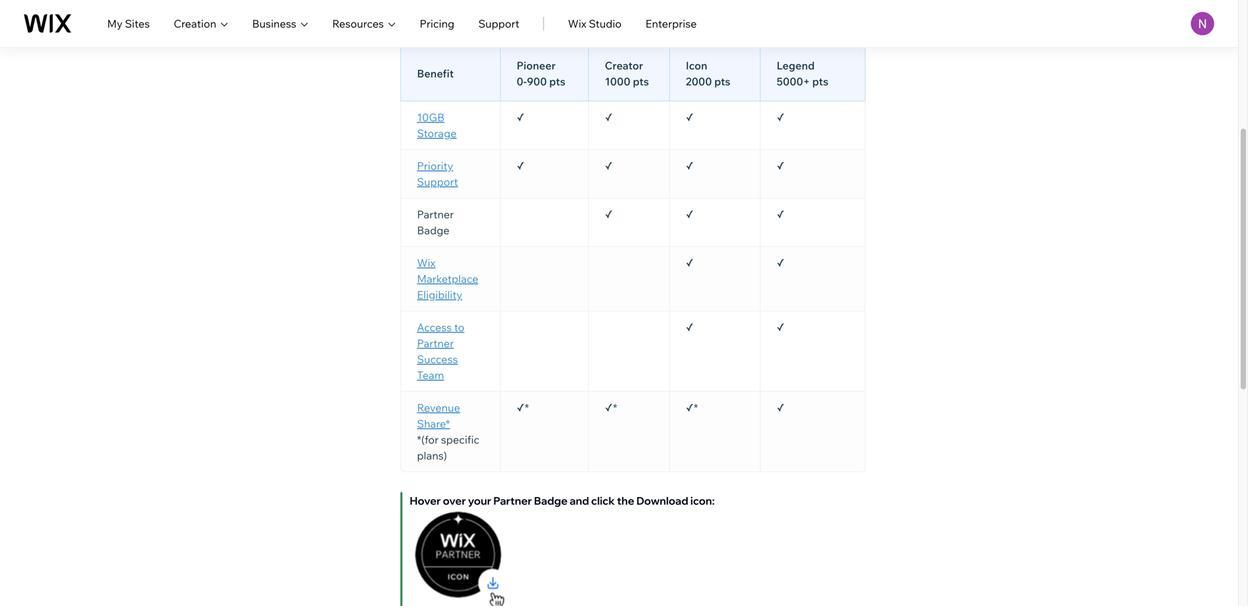 Task type: vqa. For each thing, say whether or not it's contained in the screenshot.


Task type: describe. For each thing, give the bounding box(es) containing it.
icon 2000 pts
[[686, 59, 730, 88]]

pricing link
[[420, 16, 454, 32]]

icon
[[686, 59, 707, 72]]

pioneer
[[517, 59, 556, 72]]

priority
[[417, 159, 453, 172]]

1 vertical spatial badge
[[534, 494, 568, 507]]

eligibility
[[417, 288, 462, 301]]

wix studio
[[568, 17, 622, 30]]

legend
[[777, 59, 815, 72]]

resources
[[332, 17, 384, 30]]

plans)
[[417, 449, 447, 462]]

10gb storage
[[417, 111, 457, 140]]

sites
[[125, 17, 150, 30]]

revenue share* link
[[417, 401, 460, 430]]

team
[[417, 368, 444, 382]]

creator
[[605, 59, 643, 72]]

marketplace
[[417, 272, 478, 285]]

your
[[468, 494, 491, 507]]

creation button
[[174, 16, 228, 32]]

enterprise link
[[645, 16, 697, 32]]

creator 1000 pts
[[605, 59, 649, 88]]

priority support link
[[417, 159, 458, 188]]

pts for icon 2000 pts
[[714, 75, 730, 88]]

2000
[[686, 75, 712, 88]]

pts for legend 5000+ pts
[[812, 75, 828, 88]]

benefit
[[417, 67, 454, 80]]

badge inside partner badge
[[417, 224, 449, 237]]

10gb storage link
[[417, 111, 457, 140]]

revenue
[[417, 401, 460, 414]]

enterprise
[[645, 17, 697, 30]]

the
[[617, 494, 634, 507]]

support link
[[478, 16, 519, 32]]

my sites
[[107, 17, 150, 30]]

access to partner success team
[[417, 321, 464, 382]]

wix marketplace eligibility link
[[417, 256, 478, 301]]

wix for wix marketplace eligibility
[[417, 256, 435, 269]]

share*
[[417, 417, 450, 430]]

3 ✓* from the left
[[686, 401, 698, 414]]

profile image image
[[1191, 12, 1214, 35]]

partner inside access to partner success team
[[417, 337, 454, 350]]



Task type: locate. For each thing, give the bounding box(es) containing it.
partner badge
[[417, 208, 454, 237]]

badge up marketplace
[[417, 224, 449, 237]]

1 horizontal spatial support
[[478, 17, 519, 30]]

creation
[[174, 17, 216, 30]]

wix
[[568, 17, 586, 30], [417, 256, 435, 269]]

revenue share* *(for specific plans)
[[417, 401, 479, 462]]

priority support
[[417, 159, 458, 188]]

to
[[454, 321, 464, 334]]

1 horizontal spatial wix
[[568, 17, 586, 30]]

wix inside wix marketplace eligibility
[[417, 256, 435, 269]]

✓
[[517, 111, 525, 124], [605, 111, 613, 124], [686, 111, 694, 124], [777, 111, 785, 124], [517, 159, 525, 172], [605, 159, 613, 172], [686, 159, 694, 172], [777, 159, 785, 172], [605, 208, 613, 221], [686, 208, 694, 221], [777, 208, 785, 221], [686, 256, 694, 269], [777, 256, 785, 269], [686, 321, 694, 334], [777, 321, 785, 334], [777, 401, 785, 414]]

pioneer 0-900 pts
[[517, 59, 565, 88]]

1 ✓* from the left
[[517, 401, 529, 414]]

0 horizontal spatial wix
[[417, 256, 435, 269]]

wix marketplace eligibility
[[417, 256, 478, 301]]

badge left and
[[534, 494, 568, 507]]

my sites link
[[107, 16, 150, 32]]

business
[[252, 17, 296, 30]]

partner down priority support link
[[417, 208, 454, 221]]

over
[[443, 494, 466, 507]]

pts
[[549, 75, 565, 88], [633, 75, 649, 88], [714, 75, 730, 88], [812, 75, 828, 88]]

5000+
[[777, 75, 810, 88]]

3 pts from the left
[[714, 75, 730, 88]]

0 horizontal spatial badge
[[417, 224, 449, 237]]

pts inside the icon 2000 pts
[[714, 75, 730, 88]]

studio
[[589, 17, 622, 30]]

access to partner success team link
[[417, 321, 464, 382]]

1 vertical spatial wix
[[417, 256, 435, 269]]

0 vertical spatial support
[[478, 17, 519, 30]]

1 vertical spatial partner
[[417, 337, 454, 350]]

partner
[[417, 208, 454, 221], [417, 337, 454, 350], [493, 494, 532, 507]]

wix for wix studio
[[568, 17, 586, 30]]

click
[[591, 494, 615, 507]]

download
[[636, 494, 688, 507]]

specific
[[441, 433, 479, 446]]

support up pioneer
[[478, 17, 519, 30]]

and
[[570, 494, 589, 507]]

pts inside the pioneer 0-900 pts
[[549, 75, 565, 88]]

hover over your partner badge and click the download icon:
[[410, 494, 715, 507]]

900
[[527, 75, 547, 88]]

resources button
[[332, 16, 396, 32]]

2 ✓* from the left
[[605, 401, 617, 414]]

badge
[[417, 224, 449, 237], [534, 494, 568, 507]]

partner down 'access'
[[417, 337, 454, 350]]

✓*
[[517, 401, 529, 414], [605, 401, 617, 414], [686, 401, 698, 414]]

support down priority
[[417, 175, 458, 188]]

success
[[417, 353, 458, 366]]

1 vertical spatial support
[[417, 175, 458, 188]]

0-
[[517, 75, 527, 88]]

legend 5000+ pts
[[777, 59, 828, 88]]

2 horizontal spatial ✓*
[[686, 401, 698, 414]]

2 vertical spatial partner
[[493, 494, 532, 507]]

4 pts from the left
[[812, 75, 828, 88]]

1000
[[605, 75, 630, 88]]

1 pts from the left
[[549, 75, 565, 88]]

pts right 5000+
[[812, 75, 828, 88]]

business button
[[252, 16, 308, 32]]

0 vertical spatial badge
[[417, 224, 449, 237]]

pts right 2000
[[714, 75, 730, 88]]

pts right 900
[[549, 75, 565, 88]]

wix studio link
[[568, 16, 622, 32]]

2 pts from the left
[[633, 75, 649, 88]]

pts down creator at the top
[[633, 75, 649, 88]]

10gb
[[417, 111, 444, 124]]

storage
[[417, 127, 457, 140]]

pricing
[[420, 17, 454, 30]]

pts inside creator 1000 pts
[[633, 75, 649, 88]]

1 horizontal spatial ✓*
[[605, 401, 617, 414]]

0 horizontal spatial ✓*
[[517, 401, 529, 414]]

my
[[107, 17, 123, 30]]

0 horizontal spatial support
[[417, 175, 458, 188]]

icon:
[[690, 494, 715, 507]]

wix up marketplace
[[417, 256, 435, 269]]

1 horizontal spatial badge
[[534, 494, 568, 507]]

wix left studio at the top left of the page
[[568, 17, 586, 30]]

support
[[478, 17, 519, 30], [417, 175, 458, 188]]

0 vertical spatial wix
[[568, 17, 586, 30]]

0 vertical spatial partner
[[417, 208, 454, 221]]

access
[[417, 321, 452, 334]]

partner right your
[[493, 494, 532, 507]]

*(for
[[417, 433, 439, 446]]

pts for creator 1000 pts
[[633, 75, 649, 88]]

pts inside legend 5000+ pts
[[812, 75, 828, 88]]

hover
[[410, 494, 441, 507]]



